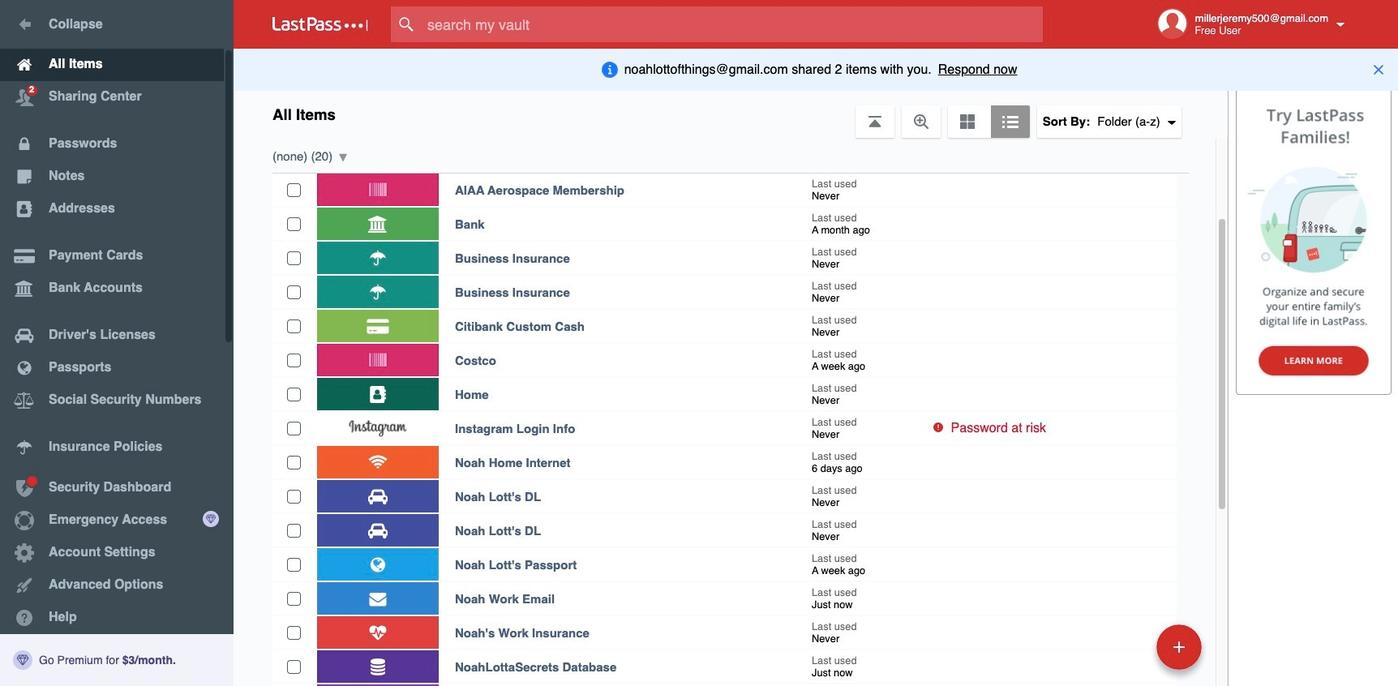 Task type: locate. For each thing, give the bounding box(es) containing it.
new item element
[[1045, 624, 1208, 670]]

new item navigation
[[1045, 620, 1212, 686]]



Task type: describe. For each thing, give the bounding box(es) containing it.
vault options navigation
[[234, 89, 1228, 138]]

Search search field
[[391, 6, 1075, 42]]

search my vault text field
[[391, 6, 1075, 42]]

main navigation navigation
[[0, 0, 234, 686]]

lastpass image
[[273, 17, 368, 32]]



